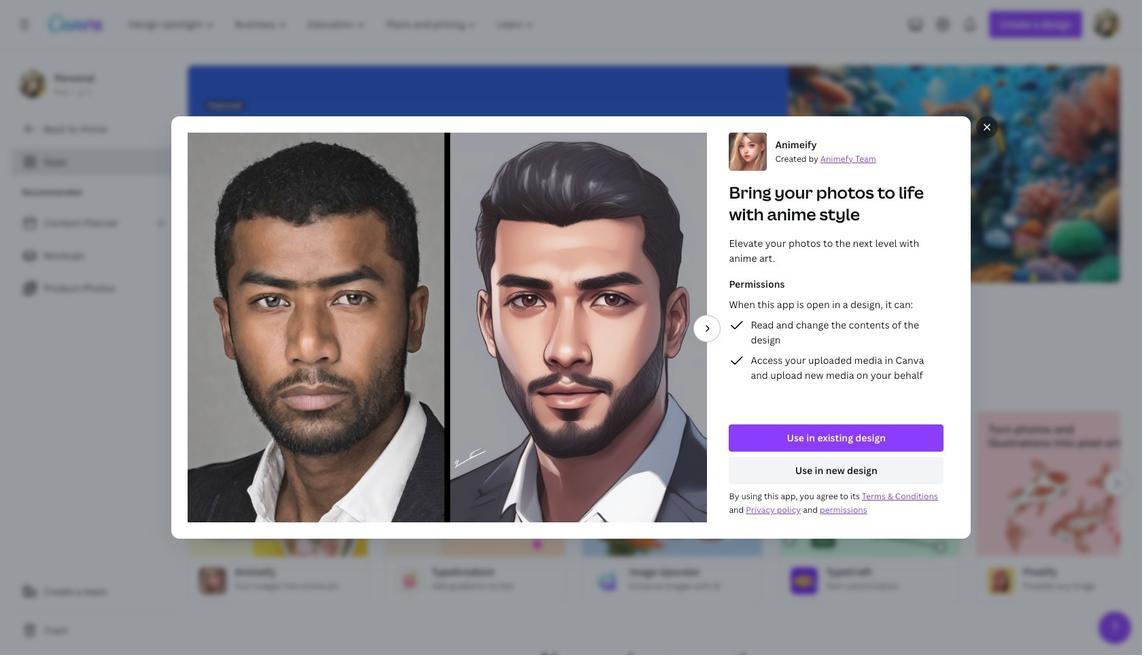 Task type: locate. For each thing, give the bounding box(es) containing it.
1 vertical spatial typecraft image
[[791, 567, 818, 594]]

1 vertical spatial list
[[729, 317, 944, 383]]

typegradient image
[[386, 460, 565, 556], [397, 567, 424, 594]]

pixelify image
[[988, 567, 1016, 594]]

animeify image
[[188, 460, 368, 556]]

top level navigation element
[[120, 11, 547, 38]]

typecraft image
[[780, 460, 960, 556], [791, 567, 818, 594]]

image upscaler image
[[583, 460, 763, 556], [594, 567, 621, 594]]

0 vertical spatial list
[[11, 210, 177, 302]]

list
[[11, 210, 177, 302], [729, 317, 944, 383]]



Task type: vqa. For each thing, say whether or not it's contained in the screenshot.
the bottom typecraft image
yes



Task type: describe. For each thing, give the bounding box(es) containing it.
1 vertical spatial typegradient image
[[397, 567, 424, 594]]

an image with a cursor next to a text box containing the prompt "a cat going scuba diving" to generate an image. the generated image of a cat doing scuba diving is behind the text box. image
[[734, 65, 1121, 283]]

0 vertical spatial typecraft image
[[780, 460, 960, 556]]

1 vertical spatial image upscaler image
[[594, 567, 621, 594]]

Input field to search for apps search field
[[215, 295, 424, 320]]

0 vertical spatial typegradient image
[[386, 460, 565, 556]]

animeify image
[[199, 567, 227, 594]]

0 vertical spatial image upscaler image
[[583, 460, 763, 556]]

0 horizontal spatial list
[[11, 210, 177, 302]]

pixelify image
[[977, 460, 1143, 556]]

1 horizontal spatial list
[[729, 317, 944, 383]]



